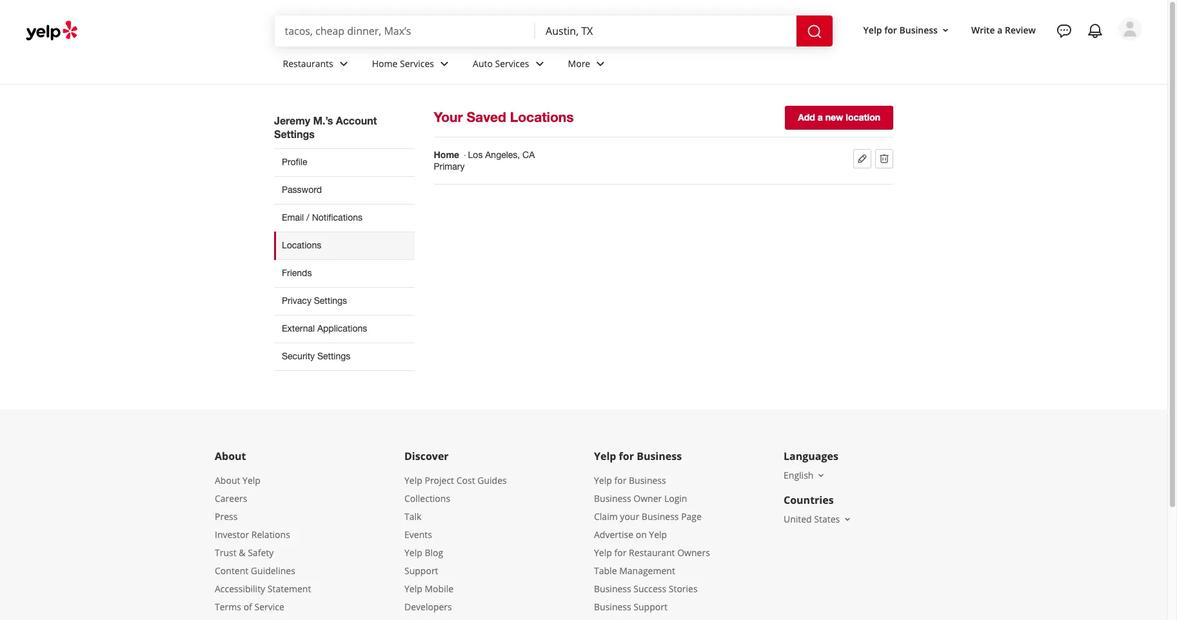 Task type: describe. For each thing, give the bounding box(es) containing it.
notifications
[[312, 212, 363, 223]]

jeremy m.'s account settings
[[274, 114, 377, 140]]

relations
[[252, 529, 290, 541]]

mobile
[[425, 583, 454, 595]]

support link
[[405, 565, 439, 577]]

/
[[307, 212, 310, 223]]

angeles,
[[486, 150, 520, 160]]

business owner login link
[[594, 492, 688, 505]]

profile
[[282, 157, 308, 167]]

yelp for business link
[[594, 474, 667, 487]]

yelp for business business owner login claim your business page advertise on yelp yelp for restaurant owners table management business success stories business support
[[594, 474, 711, 613]]

friends link
[[274, 259, 415, 287]]

settings inside jeremy m.'s account settings
[[274, 128, 315, 140]]

write a review link
[[967, 18, 1042, 42]]

your saved locations
[[434, 109, 574, 125]]

&
[[239, 547, 246, 559]]

advertise
[[594, 529, 634, 541]]

developers
[[405, 601, 452, 613]]

states
[[815, 513, 841, 525]]

investor
[[215, 529, 249, 541]]

24 chevron down v2 image for home services
[[437, 56, 452, 71]]

security settings
[[282, 351, 351, 361]]

more
[[568, 57, 591, 69]]

16 chevron down v2 image
[[817, 470, 827, 481]]

english
[[784, 469, 814, 481]]

discover
[[405, 449, 449, 463]]

1 vertical spatial locations
[[282, 240, 322, 250]]

none field find
[[285, 24, 525, 38]]

restaurant
[[629, 547, 676, 559]]

los angeles, ca primary
[[434, 150, 535, 172]]

claim
[[594, 510, 618, 523]]

password
[[282, 185, 322, 195]]

success
[[634, 583, 667, 595]]

jeremy m. image
[[1119, 17, 1142, 41]]

yelp for business inside button
[[864, 24, 938, 36]]

16 chevron down v2 image for yelp for business
[[941, 25, 951, 35]]

write
[[972, 24, 996, 36]]

home services link
[[362, 46, 463, 84]]

content guidelines link
[[215, 565, 296, 577]]

your
[[434, 109, 463, 125]]

login
[[665, 492, 688, 505]]

external applications
[[282, 323, 367, 334]]

english button
[[784, 469, 827, 481]]

m.'s
[[313, 114, 333, 127]]

search image
[[807, 24, 823, 39]]

external
[[282, 323, 315, 334]]

table management link
[[594, 565, 676, 577]]

privacy settings link
[[274, 287, 415, 315]]

yelp blog link
[[405, 547, 444, 559]]

business success stories link
[[594, 583, 698, 595]]

yelp right on
[[650, 529, 668, 541]]

email / notifications
[[282, 212, 363, 223]]

los
[[468, 150, 483, 160]]

united states
[[784, 513, 841, 525]]

user actions element
[[854, 16, 1161, 96]]

service
[[255, 601, 285, 613]]

settings for privacy
[[314, 296, 347, 306]]

auto
[[473, 57, 493, 69]]

security
[[282, 351, 315, 361]]

auto services
[[473, 57, 530, 69]]

home for home services
[[372, 57, 398, 69]]

yelp up collections link
[[405, 474, 423, 487]]

advertise on yelp link
[[594, 529, 668, 541]]

friends
[[282, 268, 312, 278]]

about yelp link
[[215, 474, 261, 487]]

Near text field
[[546, 24, 787, 38]]

yelp project cost guides link
[[405, 474, 507, 487]]

events
[[405, 529, 432, 541]]

yelp project cost guides collections talk events yelp blog support yelp mobile developers
[[405, 474, 507, 613]]

careers link
[[215, 492, 247, 505]]

yelp mobile link
[[405, 583, 454, 595]]

owners
[[678, 547, 711, 559]]

support inside yelp for business business owner login claim your business page advertise on yelp yelp for restaurant owners table management business success stories business support
[[634, 601, 668, 613]]

of
[[244, 601, 252, 613]]

write a review
[[972, 24, 1037, 36]]

trust
[[215, 547, 237, 559]]

restaurants link
[[273, 46, 362, 84]]

safety
[[248, 547, 274, 559]]

ca
[[523, 150, 535, 160]]

jeremy
[[274, 114, 310, 127]]

for inside button
[[885, 24, 898, 36]]

yelp up 'claim'
[[594, 474, 612, 487]]

email
[[282, 212, 304, 223]]

notifications image
[[1088, 23, 1104, 39]]



Task type: locate. For each thing, give the bounding box(es) containing it.
profile link
[[274, 148, 415, 176]]

1 about from the top
[[215, 449, 246, 463]]

24 chevron down v2 image inside restaurants link
[[336, 56, 352, 71]]

home down find field
[[372, 57, 398, 69]]

services for home services
[[400, 57, 434, 69]]

add a new location link
[[786, 106, 894, 130]]

about inside about yelp careers press investor relations trust & safety content guidelines accessibility statement terms of service
[[215, 474, 240, 487]]

business support link
[[594, 601, 668, 613]]

1 vertical spatial about
[[215, 474, 240, 487]]

0 vertical spatial a
[[998, 24, 1003, 36]]

24 chevron down v2 image for restaurants
[[336, 56, 352, 71]]

16 chevron down v2 image
[[941, 25, 951, 35], [843, 514, 853, 525]]

1 vertical spatial a
[[818, 112, 824, 123]]

yelp right search 'image' on the top
[[864, 24, 883, 36]]

24 chevron down v2 image for auto services
[[532, 56, 548, 71]]

0 horizontal spatial 24 chevron down v2 image
[[336, 56, 352, 71]]

developers link
[[405, 601, 452, 613]]

None field
[[285, 24, 525, 38], [546, 24, 787, 38]]

owner
[[634, 492, 662, 505]]

table
[[594, 565, 617, 577]]

settings
[[274, 128, 315, 140], [314, 296, 347, 306], [318, 351, 351, 361]]

for
[[885, 24, 898, 36], [619, 449, 634, 463], [615, 474, 627, 487], [615, 547, 627, 559]]

terms
[[215, 601, 241, 613]]

applications
[[318, 323, 367, 334]]

0 horizontal spatial 16 chevron down v2 image
[[843, 514, 853, 525]]

yelp up 'table'
[[594, 547, 612, 559]]

on
[[636, 529, 647, 541]]

password link
[[274, 176, 415, 204]]

home inside business categories element
[[372, 57, 398, 69]]

0 horizontal spatial locations
[[282, 240, 322, 250]]

business categories element
[[273, 46, 1142, 84]]

locations
[[510, 109, 574, 125], [282, 240, 322, 250]]

about for about
[[215, 449, 246, 463]]

support down yelp blog 'link'
[[405, 565, 439, 577]]

add a new location
[[799, 112, 881, 123]]

blog
[[425, 547, 444, 559]]

yelp down the 'support' link
[[405, 583, 423, 595]]

accessibility statement link
[[215, 583, 311, 595]]

0 vertical spatial 16 chevron down v2 image
[[941, 25, 951, 35]]

guidelines
[[251, 565, 296, 577]]

yelp for business button
[[859, 18, 957, 42]]

2 24 chevron down v2 image from the left
[[437, 56, 452, 71]]

a for write
[[998, 24, 1003, 36]]

privacy
[[282, 296, 312, 306]]

press link
[[215, 510, 238, 523]]

1 horizontal spatial none field
[[546, 24, 787, 38]]

settings down the applications
[[318, 351, 351, 361]]

0 vertical spatial yelp for business
[[864, 24, 938, 36]]

0 horizontal spatial a
[[818, 112, 824, 123]]

2 none field from the left
[[546, 24, 787, 38]]

services right auto
[[495, 57, 530, 69]]

1 vertical spatial settings
[[314, 296, 347, 306]]

cost
[[457, 474, 475, 487]]

24 chevron down v2 image inside auto services link
[[532, 56, 548, 71]]

1 vertical spatial 16 chevron down v2 image
[[843, 514, 853, 525]]

24 chevron down v2 image right the auto services
[[532, 56, 548, 71]]

home
[[372, 57, 398, 69], [434, 149, 460, 160]]

support
[[405, 565, 439, 577], [634, 601, 668, 613]]

1 horizontal spatial 16 chevron down v2 image
[[941, 25, 951, 35]]

1 horizontal spatial locations
[[510, 109, 574, 125]]

24 chevron down v2 image right restaurants
[[336, 56, 352, 71]]

24 chevron down v2 image
[[593, 56, 609, 71]]

2 services from the left
[[495, 57, 530, 69]]

2 vertical spatial settings
[[318, 351, 351, 361]]

locations up ca
[[510, 109, 574, 125]]

more link
[[558, 46, 619, 84]]

investor relations link
[[215, 529, 290, 541]]

24 chevron down v2 image inside home services link
[[437, 56, 452, 71]]

home services
[[372, 57, 434, 69]]

about up careers
[[215, 474, 240, 487]]

yelp up yelp for business 'link'
[[594, 449, 617, 463]]

0 vertical spatial locations
[[510, 109, 574, 125]]

1 vertical spatial yelp for business
[[594, 449, 682, 463]]

Find text field
[[285, 24, 525, 38]]

1 horizontal spatial home
[[434, 149, 460, 160]]

account
[[336, 114, 377, 127]]

0 horizontal spatial support
[[405, 565, 439, 577]]

trust & safety link
[[215, 547, 274, 559]]

0 horizontal spatial none field
[[285, 24, 525, 38]]

messages image
[[1057, 23, 1073, 39]]

talk link
[[405, 510, 422, 523]]

business inside yelp for business button
[[900, 24, 938, 36]]

2 horizontal spatial 24 chevron down v2 image
[[532, 56, 548, 71]]

2 about from the top
[[215, 474, 240, 487]]

email / notifications link
[[274, 204, 415, 232]]

a
[[998, 24, 1003, 36], [818, 112, 824, 123]]

0 vertical spatial home
[[372, 57, 398, 69]]

0 vertical spatial about
[[215, 449, 246, 463]]

yelp inside about yelp careers press investor relations trust & safety content guidelines accessibility statement terms of service
[[243, 474, 261, 487]]

1 vertical spatial support
[[634, 601, 668, 613]]

a for add
[[818, 112, 824, 123]]

none field near
[[546, 24, 787, 38]]

settings for security
[[318, 351, 351, 361]]

1 horizontal spatial services
[[495, 57, 530, 69]]

talk
[[405, 510, 422, 523]]

auto services link
[[463, 46, 558, 84]]

about yelp careers press investor relations trust & safety content guidelines accessibility statement terms of service
[[215, 474, 311, 613]]

settings down jeremy
[[274, 128, 315, 140]]

home up primary
[[434, 149, 460, 160]]

0 horizontal spatial yelp for business
[[594, 449, 682, 463]]

1 horizontal spatial support
[[634, 601, 668, 613]]

none field up business categories element
[[546, 24, 787, 38]]

None search field
[[275, 15, 836, 46]]

24 chevron down v2 image
[[336, 56, 352, 71], [437, 56, 452, 71], [532, 56, 548, 71]]

stories
[[669, 583, 698, 595]]

careers
[[215, 492, 247, 505]]

content
[[215, 565, 249, 577]]

a right add
[[818, 112, 824, 123]]

16 chevron down v2 image right states
[[843, 514, 853, 525]]

accessibility
[[215, 583, 265, 595]]

page
[[682, 510, 702, 523]]

locations up 'friends'
[[282, 240, 322, 250]]

locations link
[[274, 232, 415, 259]]

0 vertical spatial settings
[[274, 128, 315, 140]]

united
[[784, 513, 812, 525]]

project
[[425, 474, 454, 487]]

settings up external applications on the left of page
[[314, 296, 347, 306]]

terms of service link
[[215, 601, 285, 613]]

support down success
[[634, 601, 668, 613]]

add
[[799, 112, 816, 123]]

1 horizontal spatial yelp for business
[[864, 24, 938, 36]]

1 services from the left
[[400, 57, 434, 69]]

about
[[215, 449, 246, 463], [215, 474, 240, 487]]

yelp inside button
[[864, 24, 883, 36]]

services for auto services
[[495, 57, 530, 69]]

0 horizontal spatial services
[[400, 57, 434, 69]]

guides
[[478, 474, 507, 487]]

claim your business page link
[[594, 510, 702, 523]]

16 chevron down v2 image for united states
[[843, 514, 853, 525]]

a right write
[[998, 24, 1003, 36]]

external applications link
[[274, 315, 415, 343]]

16 chevron down v2 image inside yelp for business button
[[941, 25, 951, 35]]

security settings link
[[274, 343, 415, 371]]

privacy settings
[[282, 296, 347, 306]]

none field up "home services" on the left of page
[[285, 24, 525, 38]]

1 vertical spatial home
[[434, 149, 460, 160]]

16 chevron down v2 image left write
[[941, 25, 951, 35]]

1 24 chevron down v2 image from the left
[[336, 56, 352, 71]]

your
[[621, 510, 640, 523]]

yelp down events
[[405, 547, 423, 559]]

management
[[620, 565, 676, 577]]

3 24 chevron down v2 image from the left
[[532, 56, 548, 71]]

yelp for restaurant owners link
[[594, 547, 711, 559]]

1 horizontal spatial 24 chevron down v2 image
[[437, 56, 452, 71]]

collections link
[[405, 492, 451, 505]]

primary
[[434, 161, 465, 172]]

united states button
[[784, 513, 853, 525]]

16 chevron down v2 image inside united states popup button
[[843, 514, 853, 525]]

1 horizontal spatial a
[[998, 24, 1003, 36]]

yelp up careers
[[243, 474, 261, 487]]

support inside yelp project cost guides collections talk events yelp blog support yelp mobile developers
[[405, 565, 439, 577]]

1 none field from the left
[[285, 24, 525, 38]]

services down find field
[[400, 57, 434, 69]]

about up 'about yelp' "link"
[[215, 449, 246, 463]]

languages
[[784, 449, 839, 463]]

24 chevron down v2 image left auto
[[437, 56, 452, 71]]

0 horizontal spatial home
[[372, 57, 398, 69]]

restaurants
[[283, 57, 334, 69]]

review
[[1006, 24, 1037, 36]]

about for about yelp careers press investor relations trust & safety content guidelines accessibility statement terms of service
[[215, 474, 240, 487]]

location
[[846, 112, 881, 123]]

home for home
[[434, 149, 460, 160]]

0 vertical spatial support
[[405, 565, 439, 577]]

saved
[[467, 109, 507, 125]]



Task type: vqa. For each thing, say whether or not it's contained in the screenshot.
16 chevron down v2 icon for Languages
yes



